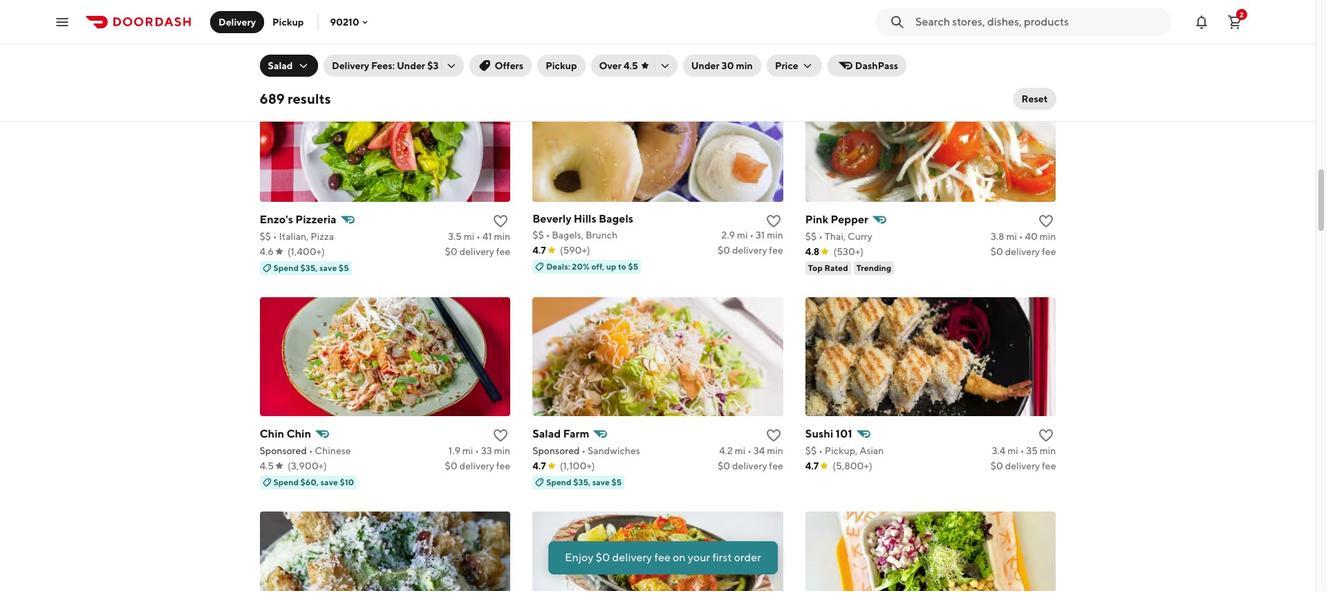 Task type: describe. For each thing, give the bounding box(es) containing it.
min inside button
[[736, 60, 753, 71]]

to
[[618, 261, 626, 271]]

$
[[260, 16, 265, 27]]

• left chinese
[[309, 445, 313, 456]]

delivery for 1.9 mi • 33 min
[[459, 460, 494, 471]]

your
[[688, 551, 710, 564]]

3.8 mi • 40 min
[[991, 231, 1056, 242]]

1 horizontal spatial sandwiches
[[588, 445, 640, 456]]

31 for 2.2 mi • 31 min
[[1029, 16, 1038, 27]]

$​0 for 3.5 mi • 41 min
[[445, 246, 457, 257]]

pink
[[805, 213, 829, 226]]

offers button
[[470, 55, 532, 77]]

0 horizontal spatial 4.5
[[260, 460, 274, 471]]

4.7 for (5,800+)
[[805, 460, 819, 471]]

3.5
[[448, 231, 462, 242]]

reset
[[1022, 93, 1048, 104]]

$$ • thai, curry
[[805, 231, 872, 242]]

delivery for delivery fees: under $3
[[332, 60, 369, 71]]

(1,100+)
[[560, 460, 595, 471]]

sponsored for salad
[[533, 445, 580, 456]]

2 button
[[1221, 8, 1249, 36]]

• left 34
[[748, 445, 752, 456]]

bagels
[[599, 212, 633, 225]]

mi right 2.9
[[737, 229, 748, 240]]

33
[[481, 445, 492, 456]]

pepper
[[831, 213, 868, 226]]

fee for 2.9 mi • 31 min
[[769, 245, 783, 256]]

spend $40, save $8
[[546, 48, 623, 59]]

enzo's
[[260, 213, 293, 226]]

sponsored • sandwiches
[[533, 445, 640, 456]]

sushi
[[805, 427, 833, 440]]

4.2 mi • 34 min
[[719, 445, 783, 456]]

101
[[836, 427, 852, 440]]

dashpass
[[855, 60, 898, 71]]

save for chin chin
[[321, 477, 338, 487]]

$$ for pink pepper
[[805, 231, 817, 242]]

2.2 mi • 31 min
[[995, 16, 1056, 27]]

farm
[[563, 427, 589, 440]]

4.2
[[719, 445, 733, 456]]

spend for salad farm
[[546, 477, 572, 487]]

• left 33
[[475, 445, 479, 456]]

689
[[260, 91, 285, 106]]

bagels,
[[552, 229, 584, 240]]

2 chin from the left
[[287, 427, 311, 440]]

$$ up price button at the top
[[805, 16, 817, 27]]

click to add this store to your saved list image for sushi 101
[[1038, 427, 1055, 444]]

689 results
[[260, 91, 331, 106]]

$5 for salad farm
[[612, 477, 622, 487]]

under inside button
[[691, 60, 720, 71]]

fee for 3.5 mi • 41 min
[[496, 246, 510, 257]]

$​0 for 3.8 mi • 40 min
[[991, 246, 1003, 257]]

• left the 41
[[476, 231, 481, 242]]

(3,900+) for 4.7
[[833, 32, 872, 43]]

italian
[[860, 16, 887, 27]]

$​0 for 1.9 mi • 33 min
[[445, 460, 457, 471]]

• right 2.9
[[750, 229, 754, 240]]

save up over
[[593, 48, 611, 59]]

41
[[482, 231, 492, 242]]

$​0 delivery fee for 2.2 mi • 31 min
[[991, 32, 1056, 43]]

thai,
[[825, 231, 846, 242]]

2.9 mi • 31 min
[[721, 229, 783, 240]]

$40,
[[573, 48, 592, 59]]

spend left '$40,'
[[546, 48, 572, 59]]

curry
[[848, 231, 872, 242]]

mi right the 2.2
[[1010, 16, 1021, 27]]

3.4
[[992, 445, 1006, 456]]

• up price button at the top
[[819, 16, 823, 27]]

spend $35, save $5 for pizzeria
[[273, 263, 349, 273]]

rated
[[824, 263, 848, 273]]

$​0 for 2.9 mi • 31 min
[[718, 245, 730, 256]]

hills
[[574, 212, 597, 225]]

top rated
[[808, 263, 848, 273]]

1.9 mi • 33 min
[[449, 445, 510, 456]]

(5,800+)
[[833, 460, 872, 471]]

open menu image
[[54, 13, 71, 30]]

4.8 for (10,700+)
[[260, 32, 274, 43]]

$​0 delivery fee for 2.9 mi • 31 min
[[718, 245, 783, 256]]

35
[[1026, 445, 1038, 456]]

$$ for enzo's pizzeria
[[260, 231, 271, 242]]

brunch
[[586, 229, 618, 240]]

salad for salad farm
[[533, 427, 561, 440]]

delivery for 4.2 mi • 34 min
[[732, 460, 767, 471]]

save for salad farm
[[592, 477, 610, 487]]

min for 4.2 mi • 34 min
[[767, 445, 783, 456]]

$$ down beverly
[[533, 229, 544, 240]]

• left 35
[[1020, 445, 1024, 456]]

deals: 20% off, up to $5
[[546, 261, 638, 271]]

offers
[[495, 60, 524, 71]]

fee up offers button
[[496, 32, 510, 43]]

chinese
[[315, 445, 351, 456]]

enjoy $0 delivery fee on your first order
[[565, 551, 761, 564]]

$​0 delivery fee up offers button
[[445, 32, 510, 43]]

under 30 min
[[691, 60, 753, 71]]

fee left on
[[654, 551, 671, 564]]

sponsored for chin
[[260, 445, 307, 456]]

italian,
[[279, 231, 309, 242]]

$10
[[340, 477, 354, 487]]

pizza
[[311, 231, 334, 242]]

• down 'enzo's'
[[273, 231, 277, 242]]

first
[[712, 551, 732, 564]]

enjoy
[[565, 551, 593, 564]]

dashpass button
[[827, 55, 907, 77]]

20%
[[572, 261, 590, 271]]

$0
[[596, 551, 610, 564]]

$​0 delivery fee for 3.5 mi • 41 min
[[445, 246, 510, 257]]

salad farm
[[533, 427, 589, 440]]

• right the 2.2
[[1023, 16, 1027, 27]]

sponsored • chinese
[[260, 445, 351, 456]]

• left thai,
[[819, 231, 823, 242]]

$​0 for 2.2 mi • 31 min
[[991, 32, 1003, 43]]

0 vertical spatial sandwiches
[[313, 16, 366, 27]]

$8
[[613, 48, 623, 59]]

4.5 inside button
[[624, 60, 638, 71]]

under 30 min button
[[683, 55, 761, 77]]

$35, for pizzeria
[[300, 263, 318, 273]]

2.2
[[995, 16, 1008, 27]]

$3
[[427, 60, 439, 71]]

save for enzo's pizzeria
[[319, 263, 337, 273]]

2
[[1240, 10, 1244, 18]]

fee up price
[[769, 32, 783, 43]]

$​0 for 4.2 mi • 34 min
[[718, 460, 730, 471]]

salad button
[[260, 55, 318, 77]]

order
[[734, 551, 761, 564]]

fees:
[[371, 60, 395, 71]]

$$ • pickup, asian
[[805, 445, 884, 456]]

delivery for delivery
[[218, 16, 256, 27]]

delivery fees: under $3
[[332, 60, 439, 71]]

90210
[[330, 16, 359, 27]]

chin chin
[[260, 427, 311, 440]]



Task type: locate. For each thing, give the bounding box(es) containing it.
0 horizontal spatial $5
[[339, 263, 349, 273]]

save left $10
[[321, 477, 338, 487]]

click to add this store to your saved list image left pink
[[765, 213, 782, 229]]

sponsored down salad farm
[[533, 445, 580, 456]]

0 horizontal spatial 31
[[756, 229, 765, 240]]

1 vertical spatial pickup
[[546, 60, 577, 71]]

$​0 delivery fee down 4.2 mi • 34 min
[[718, 460, 783, 471]]

fee down 4.2 mi • 34 min
[[769, 460, 783, 471]]

click to add this store to your saved list image for salad farm
[[765, 427, 782, 444]]

0 vertical spatial pickup button
[[264, 11, 312, 33]]

delivery for 2.2 mi • 31 min
[[1005, 32, 1040, 43]]

$5 for enzo's pizzeria
[[339, 263, 349, 273]]

min for 3.5 mi • 41 min
[[494, 231, 510, 242]]

0 vertical spatial pickup
[[272, 16, 304, 27]]

min for 3.8 mi • 40 min
[[1040, 231, 1056, 242]]

$$ for sushi 101
[[805, 445, 817, 456]]

4.8 for (530+)
[[805, 246, 820, 257]]

2 horizontal spatial $5
[[628, 261, 638, 271]]

fee for 3.4 mi • 35 min
[[1042, 460, 1056, 471]]

0 vertical spatial 31
[[1029, 16, 1038, 27]]

1 vertical spatial 4.8
[[805, 246, 820, 257]]

min right 35
[[1040, 445, 1056, 456]]

$35, down (1,400+)
[[300, 263, 318, 273]]

spend down (1,100+)
[[546, 477, 572, 487]]

delivery down 1.9 mi • 33 min
[[459, 460, 494, 471]]

min right 40
[[1040, 231, 1056, 242]]

0 horizontal spatial pickup
[[272, 16, 304, 27]]

$35, down (1,100+)
[[573, 477, 591, 487]]

min for 2.2 mi • 31 min
[[1040, 16, 1056, 27]]

1 pickup, from the top
[[825, 16, 858, 27]]

sandwiches
[[313, 16, 366, 27], [588, 445, 640, 456]]

1 vertical spatial spend $35, save $5
[[546, 477, 622, 487]]

2 under from the left
[[691, 60, 720, 71]]

0 horizontal spatial sandwiches
[[313, 16, 366, 27]]

min right the 2.2
[[1040, 16, 1056, 27]]

0 horizontal spatial $35,
[[300, 263, 318, 273]]

4.7 left the (3,800+)
[[533, 32, 546, 43]]

$​0 delivery fee down 3.5 mi • 41 min at top
[[445, 246, 510, 257]]

click to add this store to your saved list image up 3.5 mi • 41 min at top
[[492, 213, 509, 229]]

mi right '3.4'
[[1008, 445, 1018, 456]]

off,
[[591, 261, 604, 271]]

1 horizontal spatial $35,
[[573, 477, 591, 487]]

4.5 down chin chin
[[260, 460, 274, 471]]

price button
[[767, 55, 822, 77]]

2.9
[[721, 229, 735, 240]]

delivery for 3.5 mi • 41 min
[[459, 246, 494, 257]]

0 horizontal spatial sponsored
[[260, 445, 307, 456]]

salad for salad
[[268, 60, 293, 71]]

(10,700+)
[[288, 32, 331, 43]]

1 vertical spatial pickup,
[[825, 445, 858, 456]]

pickup button down the (3,800+)
[[537, 55, 585, 77]]

min for 3.4 mi • 35 min
[[1040, 445, 1056, 456]]

spend $60, save $10
[[273, 477, 354, 487]]

$​0 delivery fee for 3.8 mi • 40 min
[[991, 246, 1056, 257]]

pickup,
[[825, 16, 858, 27], [825, 445, 858, 456]]

• up (1,100+)
[[582, 445, 586, 456]]

4.7 for (590+)
[[533, 245, 546, 256]]

1 under from the left
[[397, 60, 425, 71]]

1 vertical spatial delivery
[[332, 60, 369, 71]]

$​0
[[445, 32, 457, 43], [718, 32, 730, 43], [991, 32, 1003, 43], [718, 245, 730, 256], [445, 246, 457, 257], [991, 246, 1003, 257], [445, 460, 457, 471], [718, 460, 730, 471], [991, 460, 1003, 471]]

1 horizontal spatial 4.5
[[624, 60, 638, 71]]

1 horizontal spatial pickup button
[[537, 55, 585, 77]]

$​0 delivery fee down 2.2 mi • 31 min
[[991, 32, 1056, 43]]

click to add this store to your saved list image up '3.8 mi • 40 min'
[[1038, 213, 1055, 229]]

• down sushi
[[819, 445, 823, 456]]

1 horizontal spatial (3,900+)
[[833, 32, 872, 43]]

0 horizontal spatial chin
[[260, 427, 284, 440]]

(1,400+)
[[288, 246, 325, 257]]

1 sponsored from the left
[[260, 445, 307, 456]]

salad inside button
[[268, 60, 293, 71]]

$35,
[[300, 263, 318, 273], [573, 477, 591, 487]]

delivery
[[218, 16, 256, 27], [332, 60, 369, 71]]

pickup right $ on the top left of the page
[[272, 16, 304, 27]]

delivery left $ on the top left of the page
[[218, 16, 256, 27]]

3.5 mi • 41 min
[[448, 231, 510, 242]]

reset button
[[1013, 88, 1056, 110]]

$ • takeout, sandwiches
[[260, 16, 366, 27]]

click to add this store to your saved list image
[[492, 213, 509, 229], [765, 213, 782, 229], [492, 427, 509, 444], [1038, 427, 1055, 444]]

min right the 41
[[494, 231, 510, 242]]

1 horizontal spatial sponsored
[[533, 445, 580, 456]]

31 for 2.9 mi • 31 min
[[756, 229, 765, 240]]

1 horizontal spatial salad
[[533, 427, 561, 440]]

1 horizontal spatial $5
[[612, 477, 622, 487]]

mi
[[1010, 16, 1021, 27], [737, 229, 748, 240], [464, 231, 475, 242], [1006, 231, 1017, 242], [462, 445, 473, 456], [735, 445, 746, 456], [1008, 445, 1018, 456]]

click to add this store to your saved list image up 4.2 mi • 34 min
[[765, 427, 782, 444]]

delivery for 2.9 mi • 31 min
[[732, 245, 767, 256]]

min right 33
[[494, 445, 510, 456]]

click to add this store to your saved list image up 3.4 mi • 35 min
[[1038, 427, 1055, 444]]

$60,
[[300, 477, 319, 487]]

1 horizontal spatial chin
[[287, 427, 311, 440]]

4.5 right over
[[624, 60, 638, 71]]

delivery down 3.5 mi • 41 min at top
[[459, 246, 494, 257]]

delivery inside button
[[218, 16, 256, 27]]

price
[[775, 60, 798, 71]]

40
[[1025, 231, 1038, 242]]

delivery down 2.2 mi • 31 min
[[1005, 32, 1040, 43]]

4.7 for (3,800+)
[[533, 32, 546, 43]]

1 chin from the left
[[260, 427, 284, 440]]

(3,900+)
[[833, 32, 872, 43], [288, 460, 327, 471]]

salad up 689
[[268, 60, 293, 71]]

• left 40
[[1019, 231, 1023, 242]]

0 vertical spatial salad
[[268, 60, 293, 71]]

1 vertical spatial pickup button
[[537, 55, 585, 77]]

under left $3
[[397, 60, 425, 71]]

$$ down sushi
[[805, 445, 817, 456]]

mi for sushi 101
[[1008, 445, 1018, 456]]

enzo's pizzeria
[[260, 213, 336, 226]]

1 vertical spatial 4.5
[[260, 460, 274, 471]]

mi right the 3.5
[[464, 231, 475, 242]]

0 horizontal spatial under
[[397, 60, 425, 71]]

$$ down pink
[[805, 231, 817, 242]]

results
[[288, 91, 331, 106]]

save down (1,100+)
[[592, 477, 610, 487]]

(590+)
[[560, 245, 590, 256]]

(530+)
[[833, 246, 864, 257]]

spend left $60,
[[273, 477, 299, 487]]

$​0 delivery fee for 3.4 mi • 35 min
[[991, 460, 1056, 471]]

1 vertical spatial 31
[[756, 229, 765, 240]]

1 horizontal spatial spend $35, save $5
[[546, 477, 622, 487]]

31 right 2.9
[[756, 229, 765, 240]]

$35, for farm
[[573, 477, 591, 487]]

click to add this store to your saved list image up 2.2 mi • 31 min
[[1038, 0, 1055, 15]]

30
[[722, 60, 734, 71]]

1 vertical spatial sandwiches
[[588, 445, 640, 456]]

fee for 4.2 mi • 34 min
[[769, 460, 783, 471]]

$​0 delivery fee
[[445, 32, 510, 43], [718, 32, 783, 43], [991, 32, 1056, 43], [718, 245, 783, 256], [445, 246, 510, 257], [991, 246, 1056, 257], [445, 460, 510, 471], [718, 460, 783, 471], [991, 460, 1056, 471]]

$​0 delivery fee down 2.9 mi • 31 min
[[718, 245, 783, 256]]

pickup button up salad button
[[264, 11, 312, 33]]

(3,900+) down sponsored • chinese at the left bottom of the page
[[288, 460, 327, 471]]

Store search: begin typing to search for stores available on DoorDash text field
[[915, 14, 1163, 29]]

min right 34
[[767, 445, 783, 456]]

top
[[808, 263, 823, 273]]

spend
[[546, 48, 572, 59], [273, 263, 299, 273], [273, 477, 299, 487], [546, 477, 572, 487]]

pickup button
[[264, 11, 312, 33], [537, 55, 585, 77]]

fee down 2.9 mi • 31 min
[[769, 245, 783, 256]]

4.7 down sushi
[[805, 460, 819, 471]]

0 vertical spatial spend $35, save $5
[[273, 263, 349, 273]]

pickup down '$40,'
[[546, 60, 577, 71]]

$​0 delivery fee for 4.2 mi • 34 min
[[718, 460, 783, 471]]

click to add this store to your saved list image
[[1038, 0, 1055, 15], [1038, 213, 1055, 229], [765, 427, 782, 444]]

4.8 down $ on the top left of the page
[[260, 32, 274, 43]]

pickup for the topmost pickup "button"
[[272, 16, 304, 27]]

1 vertical spatial $35,
[[573, 477, 591, 487]]

delivery right $0
[[612, 551, 652, 564]]

fee for 3.8 mi • 40 min
[[1042, 246, 1056, 257]]

fee down 3.5 mi • 41 min at top
[[496, 246, 510, 257]]

mi for enzo's pizzeria
[[464, 231, 475, 242]]

$​0 delivery fee down 3.4 mi • 35 min
[[991, 460, 1056, 471]]

pizzeria
[[295, 213, 336, 226]]

save down (1,400+)
[[319, 263, 337, 273]]

delivery button
[[210, 11, 264, 33]]

mi for pink pepper
[[1006, 231, 1017, 242]]

• down beverly
[[546, 229, 550, 240]]

notification bell image
[[1193, 13, 1210, 30]]

takeout,
[[273, 16, 311, 27]]

(3,900+) for 4.5
[[288, 460, 327, 471]]

delivery up 30
[[732, 32, 767, 43]]

3.8
[[991, 231, 1004, 242]]

0 vertical spatial 4.8
[[260, 32, 274, 43]]

$5
[[628, 261, 638, 271], [339, 263, 349, 273], [612, 477, 622, 487]]

mi for salad farm
[[735, 445, 746, 456]]

delivery down 4.2 mi • 34 min
[[732, 460, 767, 471]]

over 4.5
[[599, 60, 638, 71]]

mi right "4.2"
[[735, 445, 746, 456]]

1 horizontal spatial 4.8
[[805, 246, 820, 257]]

1 horizontal spatial delivery
[[332, 60, 369, 71]]

delivery for 3.8 mi • 40 min
[[1005, 246, 1040, 257]]

4.7 down beverly
[[533, 245, 546, 256]]

fee down 1.9 mi • 33 min
[[496, 460, 510, 471]]

4.7 left (1,100+)
[[533, 460, 546, 471]]

pink pepper
[[805, 213, 868, 226]]

1 horizontal spatial pickup
[[546, 60, 577, 71]]

pickup, for (3,900+)
[[825, 16, 858, 27]]

spend $35, save $5 for farm
[[546, 477, 622, 487]]

sponsored down chin chin
[[260, 445, 307, 456]]

0 vertical spatial $35,
[[300, 263, 318, 273]]

sushi 101
[[805, 427, 852, 440]]

spend down 4.6
[[273, 263, 299, 273]]

trending
[[856, 263, 892, 273]]

4.7 for (3,900+)
[[805, 32, 819, 43]]

pickup for bottommost pickup "button"
[[546, 60, 577, 71]]

(3,800+)
[[560, 32, 599, 43]]

save
[[593, 48, 611, 59], [319, 263, 337, 273], [321, 477, 338, 487], [592, 477, 610, 487]]

34
[[754, 445, 765, 456]]

1 vertical spatial (3,900+)
[[288, 460, 327, 471]]

(3,900+) down $$ • pickup, italian
[[833, 32, 872, 43]]

0 vertical spatial 4.5
[[624, 60, 638, 71]]

delivery for 3.4 mi • 35 min
[[1005, 460, 1040, 471]]

0 vertical spatial click to add this store to your saved list image
[[1038, 0, 1055, 15]]

asian
[[860, 445, 884, 456]]

0 vertical spatial (3,900+)
[[833, 32, 872, 43]]

$​0 delivery fee for 1.9 mi • 33 min
[[445, 460, 510, 471]]

sandwiches up (1,100+)
[[588, 445, 640, 456]]

0 vertical spatial delivery
[[218, 16, 256, 27]]

delivery up offers button
[[459, 32, 494, 43]]

2 sponsored from the left
[[533, 445, 580, 456]]

pickup, left the italian
[[825, 16, 858, 27]]

click to add this store to your saved list image up 1.9 mi • 33 min
[[492, 427, 509, 444]]

spend for chin chin
[[273, 477, 299, 487]]

0 horizontal spatial pickup button
[[264, 11, 312, 33]]

click to add this store to your saved list image for pink pepper
[[1038, 213, 1055, 229]]

4.6
[[260, 246, 274, 257]]

$$ • bagels, brunch
[[533, 229, 618, 240]]

$​0 delivery fee down 1.9 mi • 33 min
[[445, 460, 510, 471]]

beverly hills bagels
[[533, 212, 633, 225]]

3 items, open order cart image
[[1227, 13, 1243, 30]]

4.8 up the top
[[805, 246, 820, 257]]

4.5
[[624, 60, 638, 71], [260, 460, 274, 471]]

under left 30
[[691, 60, 720, 71]]

click to add this store to your saved list image for enzo's pizzeria
[[492, 213, 509, 229]]

spend for enzo's pizzeria
[[273, 263, 299, 273]]

• right $ on the top left of the page
[[267, 16, 271, 27]]

spend $35, save $5 down (1,100+)
[[546, 477, 622, 487]]

up
[[606, 261, 616, 271]]

0 horizontal spatial spend $35, save $5
[[273, 263, 349, 273]]

2 pickup, from the top
[[825, 445, 858, 456]]

2 vertical spatial click to add this store to your saved list image
[[765, 427, 782, 444]]

0 horizontal spatial 4.8
[[260, 32, 274, 43]]

$​0 delivery fee down '3.8 mi • 40 min'
[[991, 246, 1056, 257]]

1 horizontal spatial 31
[[1029, 16, 1038, 27]]

delivery left the fees:
[[332, 60, 369, 71]]

click to add this store to your saved list image for chin chin
[[492, 427, 509, 444]]

4.7
[[533, 32, 546, 43], [805, 32, 819, 43], [533, 245, 546, 256], [533, 460, 546, 471], [805, 460, 819, 471]]

1 vertical spatial salad
[[533, 427, 561, 440]]

pickup, for (5,800+)
[[825, 445, 858, 456]]

salad left farm in the left of the page
[[533, 427, 561, 440]]

1 horizontal spatial under
[[691, 60, 720, 71]]

$$ • italian, pizza
[[260, 231, 334, 242]]

over 4.5 button
[[591, 55, 677, 77]]

fee for 1.9 mi • 33 min
[[496, 460, 510, 471]]

fee for 2.2 mi • 31 min
[[1042, 32, 1056, 43]]

delivery down 3.4 mi • 35 min
[[1005, 460, 1040, 471]]

90210 button
[[330, 16, 370, 27]]

pickup
[[272, 16, 304, 27], [546, 60, 577, 71]]

min for 1.9 mi • 33 min
[[494, 445, 510, 456]]

salad
[[268, 60, 293, 71], [533, 427, 561, 440]]

min right 2.9
[[767, 229, 783, 240]]

4.7 for (1,100+)
[[533, 460, 546, 471]]

$​0 for 3.4 mi • 35 min
[[991, 460, 1003, 471]]

$​0 delivery fee up 30
[[718, 32, 783, 43]]

0 horizontal spatial delivery
[[218, 16, 256, 27]]

•
[[267, 16, 271, 27], [819, 16, 823, 27], [1023, 16, 1027, 27], [546, 229, 550, 240], [750, 229, 754, 240], [273, 231, 277, 242], [476, 231, 481, 242], [819, 231, 823, 242], [1019, 231, 1023, 242], [309, 445, 313, 456], [475, 445, 479, 456], [582, 445, 586, 456], [748, 445, 752, 456], [819, 445, 823, 456], [1020, 445, 1024, 456]]

$$ up 4.6
[[260, 231, 271, 242]]

on
[[673, 551, 686, 564]]

0 horizontal spatial salad
[[268, 60, 293, 71]]

4.7 up price button at the top
[[805, 32, 819, 43]]

mi right 1.9
[[462, 445, 473, 456]]

0 horizontal spatial (3,900+)
[[288, 460, 327, 471]]

over
[[599, 60, 622, 71]]

0 vertical spatial pickup,
[[825, 16, 858, 27]]

1 vertical spatial click to add this store to your saved list image
[[1038, 213, 1055, 229]]

min for 2.9 mi • 31 min
[[767, 229, 783, 240]]

$$ • pickup, italian
[[805, 16, 887, 27]]

mi for chin chin
[[462, 445, 473, 456]]

mi right 3.8
[[1006, 231, 1017, 242]]

min right 30
[[736, 60, 753, 71]]



Task type: vqa. For each thing, say whether or not it's contained in the screenshot.
leftmost the Spend $35, save $5
yes



